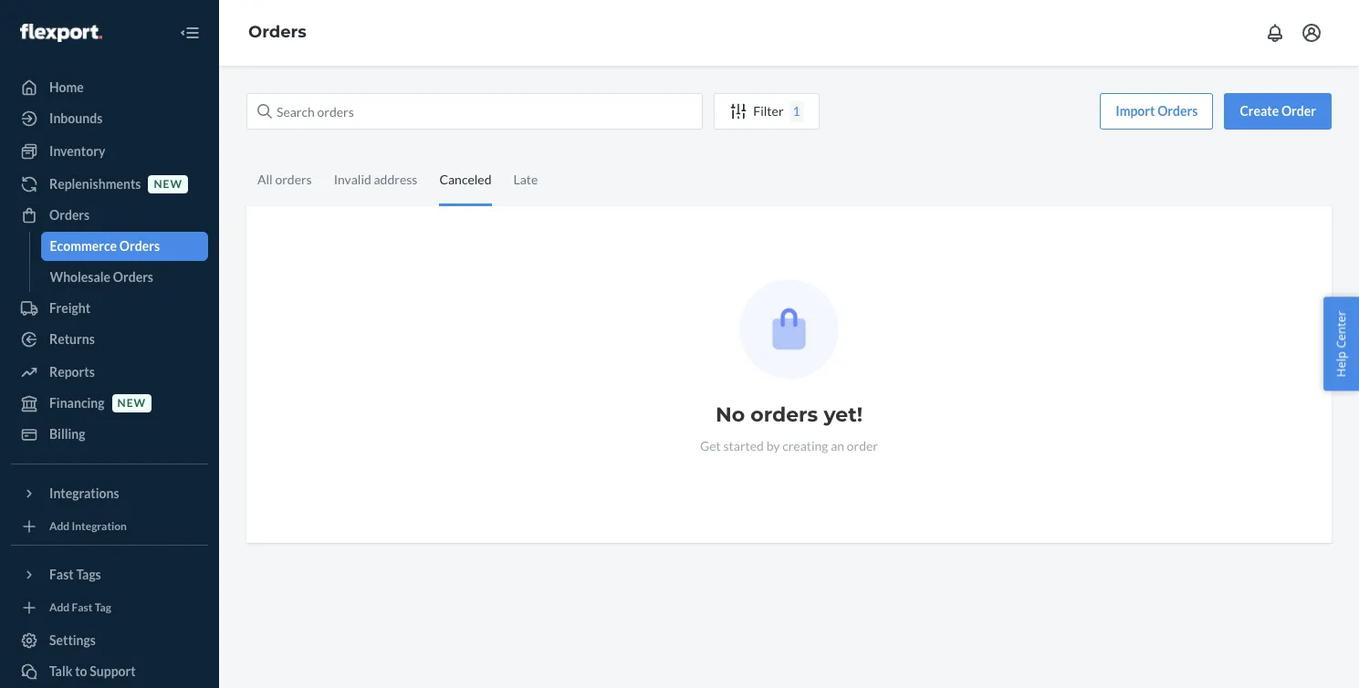 Task type: locate. For each thing, give the bounding box(es) containing it.
order
[[847, 438, 878, 454]]

1 vertical spatial orders link
[[11, 201, 208, 230]]

add integration link
[[11, 516, 208, 538]]

1 vertical spatial new
[[117, 396, 146, 410]]

new down reports link
[[117, 396, 146, 410]]

create order link
[[1224, 93, 1332, 130]]

1 horizontal spatial new
[[154, 177, 182, 191]]

filter 1
[[753, 103, 800, 119]]

2 add from the top
[[49, 601, 70, 615]]

reports link
[[11, 358, 208, 387]]

orders for ecommerce orders
[[119, 238, 160, 254]]

fast tags
[[49, 567, 101, 582]]

invalid
[[334, 172, 371, 187]]

fast tags button
[[11, 560, 208, 590]]

filter
[[753, 103, 784, 119]]

orders link
[[248, 22, 307, 42], [11, 201, 208, 230]]

orders for all
[[275, 172, 312, 187]]

new down the inventory link
[[154, 177, 182, 191]]

order
[[1281, 103, 1316, 119]]

orders
[[248, 22, 307, 42], [1157, 103, 1198, 119], [49, 207, 90, 223], [119, 238, 160, 254], [113, 269, 153, 285]]

yet!
[[824, 402, 863, 427]]

new for replenishments
[[154, 177, 182, 191]]

0 vertical spatial add
[[49, 520, 70, 533]]

add for add fast tag
[[49, 601, 70, 615]]

0 vertical spatial fast
[[49, 567, 74, 582]]

orders up search icon
[[248, 22, 307, 42]]

1 vertical spatial orders
[[750, 402, 818, 427]]

import orders button
[[1100, 93, 1213, 130]]

help center button
[[1324, 297, 1359, 391]]

orders down ecommerce orders link
[[113, 269, 153, 285]]

get started by creating an order
[[700, 438, 878, 454]]

1 vertical spatial add
[[49, 601, 70, 615]]

orders right the import
[[1157, 103, 1198, 119]]

orders for wholesale orders
[[113, 269, 153, 285]]

add left integration
[[49, 520, 70, 533]]

all orders
[[257, 172, 312, 187]]

0 vertical spatial orders
[[275, 172, 312, 187]]

0 horizontal spatial new
[[117, 396, 146, 410]]

fast
[[49, 567, 74, 582], [72, 601, 93, 615]]

integrations
[[49, 486, 119, 501]]

1 add from the top
[[49, 520, 70, 533]]

fast left tags
[[49, 567, 74, 582]]

canceled
[[439, 172, 491, 187]]

add up settings
[[49, 601, 70, 615]]

fast left tag
[[72, 601, 93, 615]]

home
[[49, 79, 84, 95]]

search image
[[257, 104, 272, 119]]

0 horizontal spatial orders link
[[11, 201, 208, 230]]

1 horizontal spatial orders link
[[248, 22, 307, 42]]

orders link up search icon
[[248, 22, 307, 42]]

address
[[374, 172, 417, 187]]

inventory link
[[11, 137, 208, 166]]

freight
[[49, 300, 90, 316]]

add
[[49, 520, 70, 533], [49, 601, 70, 615]]

new for financing
[[117, 396, 146, 410]]

all
[[257, 172, 273, 187]]

import
[[1116, 103, 1155, 119]]

ecommerce
[[50, 238, 117, 254]]

integrations button
[[11, 479, 208, 508]]

no orders yet!
[[715, 402, 863, 427]]

orders inside button
[[1157, 103, 1198, 119]]

flexport logo image
[[20, 23, 102, 42]]

orders right all
[[275, 172, 312, 187]]

talk to support
[[49, 664, 136, 679]]

open account menu image
[[1301, 22, 1322, 44]]

1
[[793, 103, 800, 119]]

orders link up ecommerce orders at left
[[11, 201, 208, 230]]

orders up ecommerce
[[49, 207, 90, 223]]

support
[[90, 664, 136, 679]]

1 horizontal spatial orders
[[750, 402, 818, 427]]

late
[[513, 172, 538, 187]]

ecommerce orders link
[[41, 232, 208, 261]]

0 vertical spatial new
[[154, 177, 182, 191]]

orders up get started by creating an order
[[750, 402, 818, 427]]

orders
[[275, 172, 312, 187], [750, 402, 818, 427]]

0 horizontal spatial orders
[[275, 172, 312, 187]]

returns
[[49, 331, 95, 347]]

inbounds
[[49, 110, 103, 126]]

orders up the wholesale orders link
[[119, 238, 160, 254]]

new
[[154, 177, 182, 191], [117, 396, 146, 410]]



Task type: vqa. For each thing, say whether or not it's contained in the screenshot.
Tag
yes



Task type: describe. For each thing, give the bounding box(es) containing it.
inventory
[[49, 143, 105, 159]]

tag
[[95, 601, 111, 615]]

import orders
[[1116, 103, 1198, 119]]

1 vertical spatial fast
[[72, 601, 93, 615]]

center
[[1333, 311, 1349, 348]]

reports
[[49, 364, 95, 380]]

invalid address
[[334, 172, 417, 187]]

integration
[[72, 520, 127, 533]]

Search orders text field
[[246, 93, 703, 130]]

add fast tag link
[[11, 597, 208, 619]]

no
[[715, 402, 745, 427]]

replenishments
[[49, 176, 141, 192]]

fast inside dropdown button
[[49, 567, 74, 582]]

open notifications image
[[1264, 22, 1286, 44]]

orders for no
[[750, 402, 818, 427]]

freight link
[[11, 294, 208, 323]]

talk
[[49, 664, 73, 679]]

get
[[700, 438, 721, 454]]

inbounds link
[[11, 104, 208, 133]]

an
[[831, 438, 844, 454]]

to
[[75, 664, 87, 679]]

started
[[723, 438, 764, 454]]

help
[[1333, 351, 1349, 377]]

settings link
[[11, 626, 208, 655]]

add fast tag
[[49, 601, 111, 615]]

creating
[[782, 438, 828, 454]]

home link
[[11, 73, 208, 102]]

billing link
[[11, 420, 208, 449]]

tags
[[76, 567, 101, 582]]

wholesale orders link
[[41, 263, 208, 292]]

create
[[1240, 103, 1279, 119]]

orders for import orders
[[1157, 103, 1198, 119]]

close navigation image
[[179, 22, 201, 44]]

wholesale
[[50, 269, 111, 285]]

empty list image
[[739, 279, 839, 379]]

wholesale orders
[[50, 269, 153, 285]]

by
[[766, 438, 780, 454]]

help center
[[1333, 311, 1349, 377]]

returns link
[[11, 325, 208, 354]]

settings
[[49, 632, 96, 648]]

billing
[[49, 426, 85, 442]]

add integration
[[49, 520, 127, 533]]

create order
[[1240, 103, 1316, 119]]

financing
[[49, 395, 105, 411]]

add for add integration
[[49, 520, 70, 533]]

ecommerce orders
[[50, 238, 160, 254]]

0 vertical spatial orders link
[[248, 22, 307, 42]]

talk to support button
[[11, 657, 208, 686]]



